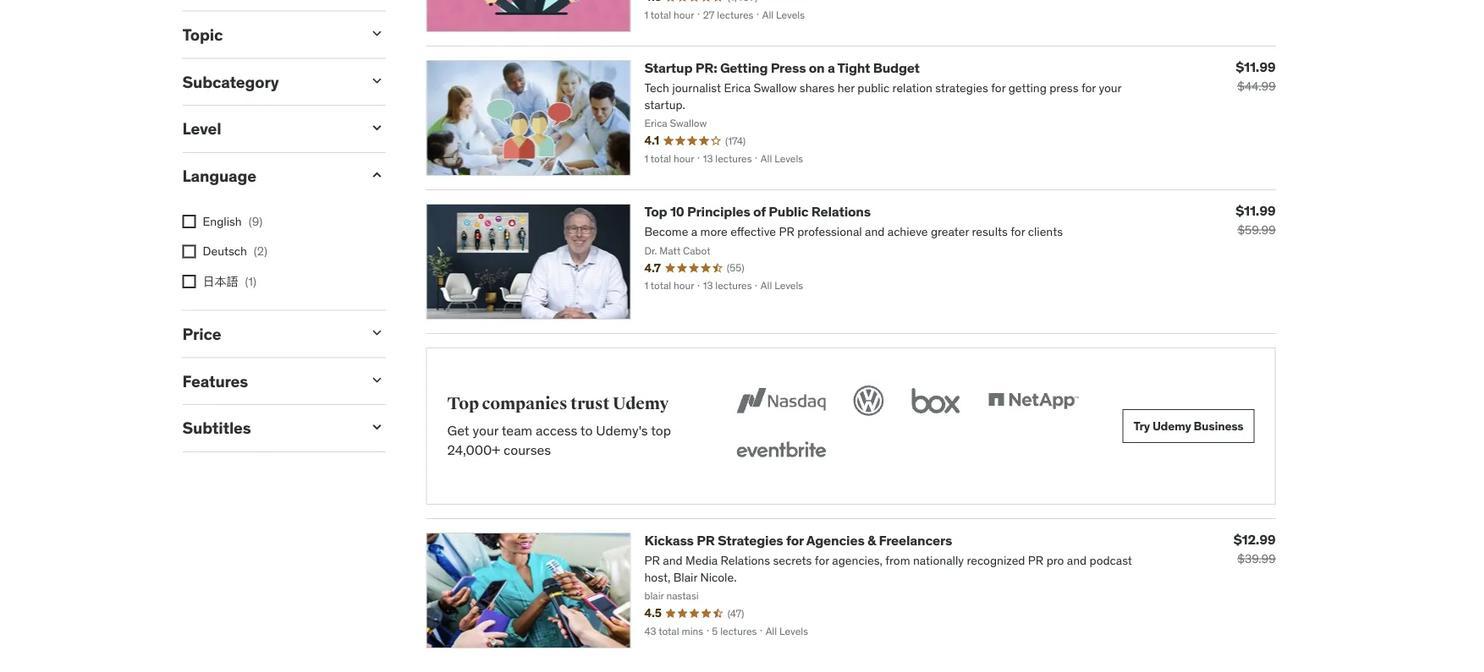 Task type: vqa. For each thing, say whether or not it's contained in the screenshot.
23,225 students
no



Task type: describe. For each thing, give the bounding box(es) containing it.
principles
[[687, 203, 750, 221]]

startup
[[644, 59, 693, 77]]

top
[[651, 422, 671, 440]]

volkswagen image
[[850, 383, 887, 420]]

10
[[670, 203, 684, 221]]

xsmall image
[[182, 215, 196, 228]]

udemy's
[[596, 422, 648, 440]]

$11.99 $59.99
[[1236, 202, 1276, 238]]

to
[[580, 422, 593, 440]]

nasdaq image
[[733, 383, 830, 420]]

small image for topic
[[369, 25, 386, 42]]

$12.99
[[1234, 531, 1276, 548]]

(9)
[[249, 214, 263, 229]]

top companies trust udemy get your team access to udemy's top 24,000+ courses
[[447, 394, 671, 459]]

budget
[[873, 59, 920, 77]]

your
[[473, 422, 499, 440]]

topic button
[[182, 24, 355, 45]]

pr:
[[695, 59, 717, 77]]

freelancers
[[879, 532, 952, 550]]

kickass
[[644, 532, 694, 550]]

24,000+
[[447, 441, 500, 459]]

top for companies
[[447, 394, 479, 415]]

deutsch (2)
[[203, 244, 267, 259]]

trust
[[570, 394, 610, 415]]

kickass pr strategies for agencies & freelancers link
[[644, 532, 952, 550]]

$11.99 $44.99
[[1236, 58, 1276, 94]]

pr
[[697, 532, 715, 550]]

language
[[182, 166, 256, 186]]

level
[[182, 119, 221, 139]]

top 10 principles of public relations link
[[644, 203, 871, 221]]

price
[[182, 324, 221, 344]]

relations
[[811, 203, 871, 221]]

access
[[536, 422, 577, 440]]

for
[[786, 532, 804, 550]]

team
[[502, 422, 532, 440]]

&
[[867, 532, 876, 550]]

of
[[753, 203, 766, 221]]

$11.99 for top 10 principles of public relations
[[1236, 202, 1276, 219]]

strategies
[[718, 532, 783, 550]]

tight
[[837, 59, 870, 77]]

eventbrite image
[[733, 433, 830, 471]]

1 horizontal spatial udemy
[[1153, 419, 1191, 434]]

top for 10
[[644, 203, 667, 221]]

agencies
[[806, 532, 865, 550]]

press
[[771, 59, 806, 77]]

subcategory button
[[182, 71, 355, 92]]

(2)
[[254, 244, 267, 259]]

companies
[[482, 394, 567, 415]]



Task type: locate. For each thing, give the bounding box(es) containing it.
5 small image from the top
[[369, 372, 386, 389]]

$12.99 $39.99
[[1234, 531, 1276, 567]]

subtitles
[[182, 418, 251, 439]]

a
[[828, 59, 835, 77]]

top 10 principles of public relations
[[644, 203, 871, 221]]

try udemy business
[[1134, 419, 1244, 434]]

日本語
[[203, 274, 238, 289]]

deutsch
[[203, 244, 247, 259]]

english
[[203, 214, 242, 229]]

1 vertical spatial udemy
[[1153, 419, 1191, 434]]

small image for subtitles
[[369, 419, 386, 436]]

features
[[182, 371, 248, 391]]

subcategory
[[182, 71, 279, 92]]

1 small image from the top
[[369, 25, 386, 42]]

0 vertical spatial udemy
[[613, 394, 669, 415]]

0 horizontal spatial udemy
[[613, 394, 669, 415]]

4 small image from the top
[[369, 325, 386, 342]]

business
[[1194, 419, 1244, 434]]

$11.99 up $59.99 on the right of the page
[[1236, 202, 1276, 219]]

xsmall image for deutsch
[[182, 245, 196, 258]]

top up get
[[447, 394, 479, 415]]

small image
[[369, 72, 386, 89], [369, 419, 386, 436]]

日本語 (1)
[[203, 274, 256, 289]]

udemy inside top companies trust udemy get your team access to udemy's top 24,000+ courses
[[613, 394, 669, 415]]

$11.99 for startup pr: getting press on a tight budget
[[1236, 58, 1276, 75]]

3 small image from the top
[[369, 167, 386, 184]]

startup pr: getting press on a tight budget link
[[644, 59, 920, 77]]

1 small image from the top
[[369, 72, 386, 89]]

top
[[644, 203, 667, 221], [447, 394, 479, 415]]

2 $11.99 from the top
[[1236, 202, 1276, 219]]

level button
[[182, 119, 355, 139]]

0 vertical spatial small image
[[369, 72, 386, 89]]

small image for subcategory
[[369, 72, 386, 89]]

$59.99
[[1238, 223, 1276, 238]]

(1)
[[245, 274, 256, 289]]

$44.99
[[1238, 79, 1276, 94]]

get
[[447, 422, 469, 440]]

1 vertical spatial top
[[447, 394, 479, 415]]

on
[[809, 59, 825, 77]]

courses
[[504, 441, 551, 459]]

top left 10
[[644, 203, 667, 221]]

0 horizontal spatial top
[[447, 394, 479, 415]]

1 horizontal spatial top
[[644, 203, 667, 221]]

small image for price
[[369, 325, 386, 342]]

udemy right the "try"
[[1153, 419, 1191, 434]]

box image
[[908, 383, 964, 420]]

try udemy business link
[[1123, 410, 1255, 444]]

xsmall image for 日本語
[[182, 275, 196, 289]]

english (9)
[[203, 214, 263, 229]]

1 $11.99 from the top
[[1236, 58, 1276, 75]]

2 small image from the top
[[369, 419, 386, 436]]

small image
[[369, 25, 386, 42], [369, 120, 386, 136], [369, 167, 386, 184], [369, 325, 386, 342], [369, 372, 386, 389]]

1 vertical spatial xsmall image
[[182, 275, 196, 289]]

public
[[769, 203, 809, 221]]

getting
[[720, 59, 768, 77]]

1 vertical spatial $11.99
[[1236, 202, 1276, 219]]

price button
[[182, 324, 355, 344]]

top inside top companies trust udemy get your team access to udemy's top 24,000+ courses
[[447, 394, 479, 415]]

startup pr: getting press on a tight budget
[[644, 59, 920, 77]]

small image for language
[[369, 167, 386, 184]]

$11.99 up $44.99
[[1236, 58, 1276, 75]]

xsmall image down xsmall image
[[182, 245, 196, 258]]

$39.99
[[1238, 552, 1276, 567]]

2 small image from the top
[[369, 120, 386, 136]]

$11.99
[[1236, 58, 1276, 75], [1236, 202, 1276, 219]]

features button
[[182, 371, 355, 391]]

0 vertical spatial $11.99
[[1236, 58, 1276, 75]]

small image for level
[[369, 120, 386, 136]]

xsmall image left 日本語
[[182, 275, 196, 289]]

1 vertical spatial small image
[[369, 419, 386, 436]]

kickass pr strategies for agencies & freelancers
[[644, 532, 952, 550]]

subtitles button
[[182, 418, 355, 439]]

2 xsmall image from the top
[[182, 275, 196, 289]]

1 xsmall image from the top
[[182, 245, 196, 258]]

xsmall image
[[182, 245, 196, 258], [182, 275, 196, 289]]

udemy up udemy's
[[613, 394, 669, 415]]

try
[[1134, 419, 1150, 434]]

small image for features
[[369, 372, 386, 389]]

topic
[[182, 24, 223, 45]]

netapp image
[[985, 383, 1082, 420]]

0 vertical spatial xsmall image
[[182, 245, 196, 258]]

0 vertical spatial top
[[644, 203, 667, 221]]

udemy
[[613, 394, 669, 415], [1153, 419, 1191, 434]]

language button
[[182, 166, 355, 186]]



